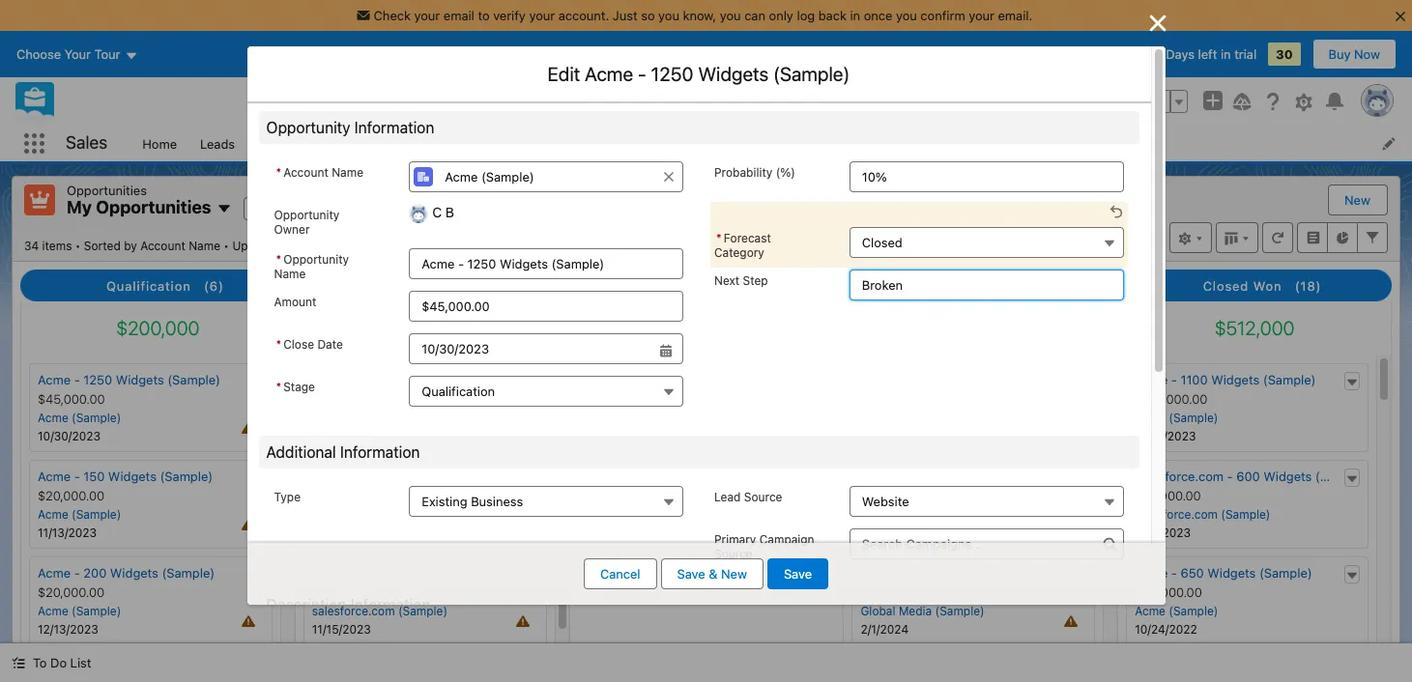 Task type: describe. For each thing, give the bounding box(es) containing it.
closed won
[[1203, 279, 1282, 294]]

acme inside $105,000.00 acme (sample) 10/18/2023
[[1135, 411, 1166, 425]]

acme - 200 widgets (sample)
[[38, 566, 215, 581]]

text default image for $200,000
[[249, 569, 263, 583]]

text default image inside to do list button
[[12, 657, 25, 670]]

calendar
[[616, 136, 669, 151]]

cancel button
[[584, 559, 657, 590]]

items
[[42, 238, 72, 253]]

1,200
[[358, 372, 390, 388]]

proposal
[[668, 279, 727, 294]]

reports
[[916, 136, 962, 151]]

check
[[374, 8, 411, 23]]

widgets for acme - 150 widgets (sample) $20,000.00 acme (sample) 11/13/2023
[[108, 469, 157, 484]]

just
[[613, 8, 638, 23]]

minutes
[[300, 238, 343, 253]]

2 you from the left
[[720, 8, 741, 23]]

1 you from the left
[[658, 8, 680, 23]]

additional
[[266, 444, 336, 461]]

to
[[478, 8, 490, 23]]

- for acme - 200 widgets (sample)
[[74, 566, 80, 581]]

account inside my opportunities|opportunities|list view element
[[140, 238, 185, 253]]

0 vertical spatial 1250
[[651, 63, 694, 85]]

leads link
[[189, 126, 247, 161]]

$75,000.00
[[1135, 488, 1201, 504]]

salesforce.com - 200 widgets (sample)
[[312, 469, 545, 484]]

trial
[[1235, 46, 1257, 62]]

0 horizontal spatial in
[[850, 8, 861, 23]]

save & new
[[677, 567, 747, 582]]

140
[[907, 469, 928, 484]]

$34,000.00 salesforce.com (sample) 11/15/2023
[[312, 585, 448, 637]]

my
[[67, 197, 92, 218]]

22
[[283, 238, 297, 253]]

group containing *
[[274, 334, 684, 364]]

* for * close date
[[276, 337, 282, 352]]

1 • from the left
[[75, 238, 81, 253]]

$22,500.00
[[861, 488, 928, 504]]

* account name
[[276, 165, 364, 180]]

dashboards list item
[[786, 126, 904, 161]]

$512,000
[[1215, 317, 1295, 339]]

- for acme - 650 widgets (sample)
[[1172, 566, 1178, 581]]

save for save
[[784, 567, 812, 582]]

salesforce.com for salesforce.com - 200 widgets (sample)
[[312, 469, 401, 484]]

search... button
[[483, 86, 870, 117]]

quotes list item
[[999, 126, 1089, 161]]

Type button
[[409, 486, 684, 517]]

feedback
[[1094, 46, 1151, 62]]

won
[[1254, 279, 1282, 294]]

home
[[142, 136, 177, 151]]

$34,000.00
[[312, 585, 379, 600]]

dashboards
[[797, 136, 868, 151]]

acme (sample) link for acme - 140 widgets (sample)
[[861, 508, 944, 522]]

acme - 650 widgets (sample) link
[[1135, 566, 1313, 581]]

acme left '150'
[[38, 469, 71, 484]]

* stage
[[276, 380, 315, 394]]

name for * account name
[[332, 165, 364, 180]]

opportunities link
[[476, 126, 579, 161]]

10/30/2023
[[38, 429, 101, 444]]

text default image for acme - 140 widgets (sample)
[[1072, 473, 1086, 486]]

name inside my opportunities|opportunities|list view element
[[189, 238, 220, 253]]

reports list item
[[904, 126, 999, 161]]

$10,000.00
[[861, 585, 926, 600]]

widgets for acme - 650 widgets (sample)
[[1208, 566, 1256, 581]]

widgets for acme - 1250 widgets (sample) $45,000.00 acme (sample) 10/30/2023
[[116, 372, 164, 388]]

text default image for $512,000
[[1346, 569, 1359, 583]]

accounts
[[283, 136, 338, 151]]

name for * opportunity name
[[274, 267, 306, 281]]

3 you from the left
[[896, 8, 917, 23]]

acme (sample) link up 11/13/2023
[[38, 508, 121, 522]]

information for additional information
[[340, 444, 420, 461]]

salesforce.com (sample) 11/7/2023
[[312, 508, 448, 541]]

existing
[[422, 494, 468, 510]]

12/13/2023
[[38, 623, 98, 637]]

salesforce.com for salesforce.com - 600 widgets (sample)
[[1135, 469, 1224, 484]]

acme up $105,000.00
[[1135, 372, 1168, 388]]

list
[[70, 656, 91, 671]]

1 your from the left
[[414, 8, 440, 23]]

to do list
[[33, 656, 91, 671]]

&
[[709, 567, 718, 582]]

2 your from the left
[[529, 8, 555, 23]]

so
[[641, 8, 655, 23]]

amount
[[274, 295, 317, 309]]

acme (sample) link for acme - 1100 widgets (sample)
[[1135, 411, 1219, 425]]

type
[[274, 490, 301, 505]]

qualification inside my opportunities|opportunities|list view element
[[106, 279, 191, 294]]

forecasts link
[[705, 126, 786, 161]]

150
[[83, 469, 105, 484]]

acme right edit
[[585, 63, 633, 85]]

- for acme - 1,200 widgets (sample)
[[348, 372, 354, 388]]

- for salesforce.com - 600 widgets (sample)
[[1227, 469, 1233, 484]]

1 horizontal spatial group
[[1148, 90, 1188, 113]]

now
[[1355, 46, 1381, 62]]

* for * forecast category
[[716, 231, 722, 246]]

opportunities inside list item
[[488, 136, 568, 151]]

acme - 1250 widgets (sample) $45,000.00 acme (sample) 10/30/2023
[[38, 372, 220, 444]]

(sample) inside $75,000.00 salesforce.com (sample) 4/19/2023
[[1221, 508, 1271, 522]]

sorted
[[84, 238, 121, 253]]

Next Step text field
[[850, 270, 1124, 301]]

primary
[[714, 533, 756, 547]]

analysis
[[419, 279, 474, 294]]

calendar link
[[605, 126, 680, 161]]

11/13/2023
[[38, 526, 97, 541]]

calendar list item
[[605, 126, 705, 161]]

description information
[[266, 597, 431, 614]]

campaign
[[760, 533, 815, 547]]

Stage, Qualification button
[[409, 376, 684, 407]]

acme inside $60,000.00 acme (sample) 10/24/2022
[[1135, 604, 1166, 619]]

check your email to verify your account. just so you know, you can only log back in once you confirm your email.
[[374, 8, 1033, 23]]

widgets for acme - 1,200 widgets (sample)
[[393, 372, 442, 388]]

$20,000.00 inside acme - 150 widgets (sample) $20,000.00 acme (sample) 11/13/2023
[[38, 488, 105, 504]]

text default image for acme - 1100 widgets (sample)
[[1346, 376, 1359, 389]]

1/2/2024
[[861, 526, 909, 541]]

quotes
[[1010, 136, 1052, 151]]

quotes link
[[999, 126, 1064, 161]]

closed list item
[[711, 202, 1128, 268]]

200 for salesforce.com
[[414, 469, 437, 484]]

email
[[444, 8, 475, 23]]

probability (%)
[[714, 165, 796, 180]]

salesforce.com (sample) link for $512,000
[[1135, 508, 1271, 522]]

leave
[[1056, 46, 1090, 62]]

1100
[[1181, 372, 1208, 388]]

(sample) inside salesforce.com (sample) 11/7/2023
[[398, 508, 448, 522]]

needs analysis
[[372, 279, 474, 294]]

opportunities list item
[[476, 126, 605, 161]]

(sample) inside $10,000.00 global media (sample) 2/1/2024
[[935, 604, 985, 619]]

salesforce.com - 200 widgets (sample) link
[[312, 469, 545, 484]]

inverse image
[[1146, 12, 1169, 35]]

(sample) inside $105,000.00 acme (sample) 10/18/2023
[[1169, 411, 1219, 425]]

home link
[[131, 126, 189, 161]]

34
[[24, 238, 39, 253]]

leads list item
[[189, 126, 272, 161]]

save button
[[768, 559, 829, 590]]

4/19/2023
[[1135, 526, 1191, 541]]

save & new button
[[661, 559, 764, 590]]

save for save & new
[[677, 567, 705, 582]]

$105,000.00 acme (sample) 10/18/2023
[[1135, 392, 1219, 444]]

verify
[[493, 8, 526, 23]]

source inside primary campaign source
[[714, 547, 753, 562]]

(sample) inside "$34,000.00 salesforce.com (sample) 11/15/2023"
[[398, 604, 448, 619]]

business
[[471, 494, 523, 510]]

2/1/2024
[[861, 623, 909, 637]]

$105,000.00
[[1135, 392, 1208, 407]]

information for opportunity information
[[355, 119, 434, 136]]

acme - 1,200 widgets (sample)
[[312, 372, 498, 388]]

1 horizontal spatial text default image
[[524, 473, 537, 486]]

text default image for salesforce.com - 600 widgets (sample)
[[1346, 473, 1359, 486]]



Task type: vqa. For each thing, say whether or not it's contained in the screenshot.
group containing *
yes



Task type: locate. For each thing, give the bounding box(es) containing it.
acme (sample) link down $60,000.00
[[1135, 604, 1219, 619]]

Probability (%) text field
[[850, 161, 1124, 192]]

- up search... button
[[638, 63, 647, 85]]

save down campaign at bottom
[[784, 567, 812, 582]]

$200,000
[[116, 317, 200, 339]]

0 horizontal spatial save
[[677, 567, 705, 582]]

•
[[75, 238, 81, 253], [224, 238, 229, 253]]

confirm
[[921, 8, 966, 23]]

acme up 10/18/2023
[[1135, 411, 1166, 425]]

1 $20,000.00 from the top
[[38, 488, 105, 504]]

forecast
[[724, 231, 771, 246]]

step
[[743, 274, 768, 288]]

• right the items
[[75, 238, 81, 253]]

to do list button
[[0, 644, 103, 683]]

* opportunity name
[[274, 252, 349, 281]]

1 vertical spatial information
[[340, 444, 420, 461]]

only
[[769, 8, 794, 23]]

Forecast Category, Closed button
[[850, 227, 1124, 258]]

widgets for acme - 1100 widgets (sample)
[[1212, 372, 1260, 388]]

website
[[862, 494, 909, 510]]

group down (3)
[[274, 334, 684, 364]]

widgets right 650 on the right bottom
[[1208, 566, 1256, 581]]

1 horizontal spatial you
[[720, 8, 741, 23]]

- left 600
[[1227, 469, 1233, 484]]

- left '150'
[[74, 469, 80, 484]]

widgets right 600
[[1264, 469, 1312, 484]]

$164,000
[[392, 317, 473, 339]]

1 horizontal spatial closed
[[1203, 279, 1249, 294]]

0 vertical spatial opportunity
[[266, 119, 351, 136]]

salesforce.com - 600 widgets (sample)
[[1135, 469, 1369, 484]]

* forecast category
[[714, 231, 771, 260]]

salesforce.com inside $75,000.00 salesforce.com (sample) 4/19/2023
[[1135, 508, 1218, 522]]

0 vertical spatial information
[[355, 119, 434, 136]]

opportunities up by
[[96, 197, 211, 218]]

(sample) inside $60,000.00 acme (sample) 10/24/2022
[[1169, 604, 1219, 619]]

None text field
[[409, 334, 684, 364]]

qualification inside stage, qualification button
[[422, 384, 495, 399]]

2 vertical spatial name
[[274, 267, 306, 281]]

- inside acme - 150 widgets (sample) $20,000.00 acme (sample) 11/13/2023
[[74, 469, 80, 484]]

widgets for salesforce.com - 600 widgets (sample)
[[1264, 469, 1312, 484]]

global
[[861, 604, 896, 619]]

widgets inside acme - 1250 widgets (sample) $45,000.00 acme (sample) 10/30/2023
[[116, 372, 164, 388]]

in right left
[[1221, 46, 1231, 62]]

my opportunities
[[67, 197, 211, 218]]

widgets right the 140
[[932, 469, 980, 484]]

2 vertical spatial opportunity
[[283, 252, 349, 267]]

closed inside button
[[862, 235, 903, 250]]

salesforce.com up 11/7/2023
[[312, 508, 395, 522]]

widgets right 1100
[[1212, 372, 1260, 388]]

salesforce.com inside "$34,000.00 salesforce.com (sample) 11/15/2023"
[[312, 604, 395, 619]]

* left forecast
[[716, 231, 722, 246]]

contacts list item
[[375, 126, 476, 161]]

contacts
[[386, 136, 439, 151]]

(sample) inside $20,000.00 acme (sample) 12/13/2023
[[72, 604, 121, 619]]

in
[[850, 8, 861, 23], [1221, 46, 1231, 62]]

acme up 10/30/2023
[[38, 411, 68, 425]]

existing business
[[422, 494, 523, 510]]

acme up 10/24/2022
[[1135, 604, 1166, 619]]

widgets for acme - 140 widgets (sample)
[[932, 469, 980, 484]]

name up (6)
[[189, 238, 220, 253]]

updated
[[232, 238, 279, 253]]

0 horizontal spatial text default image
[[249, 569, 263, 583]]

0 horizontal spatial 1250
[[83, 372, 112, 388]]

acme - 1100 widgets (sample)
[[1135, 372, 1316, 388]]

days
[[1166, 46, 1195, 62]]

cancel
[[600, 567, 641, 582]]

1 vertical spatial in
[[1221, 46, 1231, 62]]

know,
[[683, 8, 717, 23]]

do
[[50, 656, 67, 671]]

save inside button
[[677, 567, 705, 582]]

- up $20,000.00 acme (sample) 12/13/2023
[[74, 566, 80, 581]]

1 horizontal spatial qualification
[[422, 384, 495, 399]]

11/7/2023
[[312, 526, 365, 541]]

2 horizontal spatial your
[[969, 8, 995, 23]]

$22,500.00 acme (sample) 1/2/2024
[[861, 488, 944, 541]]

text default image
[[524, 376, 537, 389], [1346, 376, 1359, 389], [1072, 473, 1086, 486], [1346, 473, 1359, 486], [12, 657, 25, 670]]

group
[[1148, 90, 1188, 113], [274, 334, 684, 364]]

- left the 140
[[897, 469, 903, 484]]

- for acme - 1100 widgets (sample)
[[1172, 372, 1178, 388]]

salesforce.com (sample) link down $75,000.00 on the right bottom of page
[[1135, 508, 1271, 522]]

2 • from the left
[[224, 238, 229, 253]]

salesforce.com up $75,000.00 on the right bottom of page
[[1135, 469, 1224, 484]]

new inside 'button'
[[1345, 192, 1371, 208]]

acme (sample) link down $22,500.00
[[861, 508, 944, 522]]

acme - 200 widgets (sample) link
[[38, 566, 215, 581]]

none search field inside my opportunities|opportunities|list view element
[[934, 222, 1166, 253]]

salesforce.com (sample) link up 11/7/2023
[[312, 508, 448, 522]]

• left updated
[[224, 238, 229, 253]]

0 horizontal spatial •
[[75, 238, 81, 253]]

1 vertical spatial source
[[714, 547, 753, 562]]

0 vertical spatial $20,000.00
[[38, 488, 105, 504]]

acme (sample) link down $45,000.00
[[38, 411, 121, 425]]

acme inside $22,500.00 acme (sample) 1/2/2024
[[861, 508, 892, 522]]

* left 22
[[276, 252, 282, 267]]

category
[[714, 246, 765, 260]]

1 horizontal spatial in
[[1221, 46, 1231, 62]]

my opportunities status
[[24, 238, 232, 253]]

salesforce.com down additional information
[[312, 469, 401, 484]]

opportunities up "acme (sample)" text field
[[488, 136, 568, 151]]

0 horizontal spatial qualification
[[106, 279, 191, 294]]

acme up 1/2/2024
[[861, 508, 892, 522]]

salesforce.com inside salesforce.com (sample) 11/7/2023
[[312, 508, 395, 522]]

qualification up $200,000
[[106, 279, 191, 294]]

your right verify at the top of the page
[[529, 8, 555, 23]]

(sample)
[[773, 63, 850, 85], [168, 372, 220, 388], [445, 372, 498, 388], [1263, 372, 1316, 388], [72, 411, 121, 425], [1169, 411, 1219, 425], [160, 469, 213, 484], [492, 469, 545, 484], [983, 469, 1036, 484], [1316, 469, 1369, 484], [72, 508, 121, 522], [398, 508, 448, 522], [895, 508, 944, 522], [1221, 508, 1271, 522], [162, 566, 215, 581], [1260, 566, 1313, 581], [72, 604, 121, 619], [398, 604, 448, 619], [935, 604, 985, 619], [1169, 604, 1219, 619]]

opportunity
[[266, 119, 351, 136], [274, 208, 340, 222], [283, 252, 349, 267]]

0 horizontal spatial group
[[274, 334, 684, 364]]

list view controls image
[[1170, 222, 1212, 253]]

source up "&"
[[714, 547, 753, 562]]

acme - 1250 widgets (sample) link
[[38, 372, 220, 388]]

acme - 1100 widgets (sample) link
[[1135, 372, 1316, 388]]

acme (sample) link up 12/13/2023
[[38, 604, 121, 619]]

0 horizontal spatial you
[[658, 8, 680, 23]]

0 vertical spatial group
[[1148, 90, 1188, 113]]

None search field
[[934, 222, 1166, 253]]

name down 22
[[274, 267, 306, 281]]

your left email.
[[969, 8, 995, 23]]

1 vertical spatial closed
[[1203, 279, 1249, 294]]

1 horizontal spatial name
[[274, 267, 306, 281]]

(sample) inside $22,500.00 acme (sample) 1/2/2024
[[895, 508, 944, 522]]

closed inside my opportunities|opportunities|list view element
[[1203, 279, 1249, 294]]

media
[[899, 604, 932, 619]]

edit acme - 1250 widgets (sample)
[[548, 63, 850, 85]]

group down "days"
[[1148, 90, 1188, 113]]

- inside acme - 1250 widgets (sample) $45,000.00 acme (sample) 10/30/2023
[[74, 372, 80, 388]]

closed for closed
[[862, 235, 903, 250]]

new
[[1345, 192, 1371, 208], [721, 567, 747, 582]]

1 horizontal spatial save
[[784, 567, 812, 582]]

widgets up existing business
[[440, 469, 489, 484]]

closed for closed won
[[1203, 279, 1249, 294]]

log
[[797, 8, 815, 23]]

to
[[33, 656, 47, 671]]

owner
[[274, 222, 310, 237]]

2 horizontal spatial text default image
[[1346, 569, 1359, 583]]

acme down 11/13/2023
[[38, 566, 71, 581]]

leads
[[200, 136, 235, 151]]

0 horizontal spatial 200
[[83, 566, 107, 581]]

1250 up search... button
[[651, 63, 694, 85]]

1250
[[651, 63, 694, 85], [83, 372, 112, 388]]

Lead Source button
[[850, 486, 1124, 517]]

200 up existing
[[414, 469, 437, 484]]

$20,000.00 up 12/13/2023
[[38, 585, 105, 600]]

salesforce.com down the $34,000.00
[[312, 604, 395, 619]]

you right so
[[658, 8, 680, 23]]

opportunity owner
[[274, 208, 340, 237]]

forecasts
[[717, 136, 774, 151]]

close
[[283, 337, 314, 352]]

11/21/2023
[[312, 429, 371, 444]]

account
[[283, 165, 329, 180], [140, 238, 185, 253]]

- up salesforce.com (sample) 11/7/2023
[[404, 469, 410, 484]]

account down accounts
[[283, 165, 329, 180]]

$110,000.00
[[312, 392, 383, 407]]

name down accounts list item at the left
[[332, 165, 364, 180]]

0 horizontal spatial account
[[140, 238, 185, 253]]

widgets for salesforce.com - 200 widgets (sample)
[[440, 469, 489, 484]]

account right by
[[140, 238, 185, 253]]

(7)
[[1024, 279, 1043, 294]]

leave feedback
[[1056, 46, 1151, 62]]

my opportunities|opportunities|list view element
[[12, 176, 1401, 683]]

1 vertical spatial group
[[274, 334, 684, 364]]

Amount text field
[[409, 291, 684, 322]]

list
[[131, 126, 1413, 161]]

list containing home
[[131, 126, 1413, 161]]

widgets right '150'
[[108, 469, 157, 484]]

1 horizontal spatial 1250
[[651, 63, 694, 85]]

Search My Opportunities list view. search field
[[934, 222, 1166, 253]]

name inside * opportunity name
[[274, 267, 306, 281]]

Acme (Sample) text field
[[409, 161, 684, 192]]

text default image for acme - 1,200 widgets (sample)
[[524, 376, 537, 389]]

acme up 12/13/2023
[[38, 604, 68, 619]]

1 vertical spatial opportunity
[[274, 208, 340, 222]]

email.
[[998, 8, 1033, 23]]

acme up $22,500.00
[[861, 469, 894, 484]]

2 vertical spatial information
[[351, 597, 431, 614]]

widgets down can
[[698, 63, 769, 85]]

probability
[[714, 165, 773, 180]]

1 horizontal spatial your
[[529, 8, 555, 23]]

- left 650 on the right bottom
[[1172, 566, 1178, 581]]

once
[[864, 8, 893, 23]]

$20,000.00 inside $20,000.00 acme (sample) 12/13/2023
[[38, 585, 105, 600]]

opportunity for owner
[[274, 208, 340, 222]]

widgets inside acme - 150 widgets (sample) $20,000.00 acme (sample) 11/13/2023
[[108, 469, 157, 484]]

salesforce.com for salesforce.com (sample) 11/7/2023
[[312, 508, 395, 522]]

buy now
[[1329, 46, 1381, 62]]

None text field
[[409, 248, 684, 279]]

save inside 'button'
[[784, 567, 812, 582]]

- for acme - 140 widgets (sample)
[[897, 469, 903, 484]]

600
[[1237, 469, 1260, 484]]

1 horizontal spatial 200
[[414, 469, 437, 484]]

0 vertical spatial new
[[1345, 192, 1371, 208]]

accounts list item
[[272, 126, 375, 161]]

1 save from the left
[[677, 567, 705, 582]]

you
[[658, 8, 680, 23], [720, 8, 741, 23], [896, 8, 917, 23]]

in right the 'back'
[[850, 8, 861, 23]]

opportunity up * account name in the top of the page
[[266, 119, 351, 136]]

acme (sample) link down $105,000.00
[[1135, 411, 1219, 425]]

widgets for acme - 200 widgets (sample)
[[110, 566, 158, 581]]

you left can
[[720, 8, 741, 23]]

* inside * forecast category
[[716, 231, 722, 246]]

opportunity for information
[[266, 119, 351, 136]]

acme
[[585, 63, 633, 85], [38, 372, 71, 388], [312, 372, 345, 388], [1135, 372, 1168, 388], [38, 411, 68, 425], [1135, 411, 1166, 425], [38, 469, 71, 484], [861, 469, 894, 484], [38, 508, 68, 522], [861, 508, 892, 522], [38, 566, 71, 581], [1135, 566, 1168, 581], [38, 604, 68, 619], [1135, 604, 1166, 619]]

0 vertical spatial closed
[[862, 235, 903, 250]]

opportunity inside * opportunity name
[[283, 252, 349, 267]]

opportunities down sales
[[67, 183, 147, 198]]

0 horizontal spatial name
[[189, 238, 220, 253]]

needs
[[372, 279, 414, 294]]

0 vertical spatial name
[[332, 165, 364, 180]]

- up $110,000.00 on the bottom of page
[[348, 372, 354, 388]]

edit
[[548, 63, 580, 85]]

1250 up $45,000.00
[[83, 372, 112, 388]]

information
[[355, 119, 434, 136], [340, 444, 420, 461], [351, 597, 431, 614]]

select list display image
[[1216, 222, 1259, 253]]

0 vertical spatial qualification
[[106, 279, 191, 294]]

qualification down $164,000
[[422, 384, 495, 399]]

$20,000.00 down '150'
[[38, 488, 105, 504]]

2 save from the left
[[784, 567, 812, 582]]

source right lead
[[744, 490, 783, 505]]

1 vertical spatial $20,000.00
[[38, 585, 105, 600]]

(6)
[[204, 279, 224, 294]]

0 horizontal spatial closed
[[862, 235, 903, 250]]

stage
[[283, 380, 315, 394]]

1 vertical spatial name
[[189, 238, 220, 253]]

$75,000.00 salesforce.com (sample) 4/19/2023
[[1135, 488, 1271, 541]]

(3)
[[487, 279, 507, 294]]

negotiation
[[934, 279, 1011, 294]]

200 for acme
[[83, 566, 107, 581]]

- for acme - 1250 widgets (sample) $45,000.00 acme (sample) 10/30/2023
[[74, 372, 80, 388]]

0 vertical spatial 200
[[414, 469, 437, 484]]

leave feedback link
[[1056, 46, 1151, 62]]

opportunities
[[488, 136, 568, 151], [67, 183, 147, 198], [96, 197, 211, 218]]

1250 inside acme - 1250 widgets (sample) $45,000.00 acme (sample) 10/30/2023
[[83, 372, 112, 388]]

* left stage
[[276, 380, 282, 394]]

* for * opportunity name
[[276, 252, 282, 267]]

1 vertical spatial 200
[[83, 566, 107, 581]]

acme inside $20,000.00 acme (sample) 12/13/2023
[[38, 604, 68, 619]]

your left email
[[414, 8, 440, 23]]

widgets up $20,000.00 acme (sample) 12/13/2023
[[110, 566, 158, 581]]

widgets right 1,200 at the bottom left of page
[[393, 372, 442, 388]]

1 horizontal spatial new
[[1345, 192, 1371, 208]]

information for description information
[[351, 597, 431, 614]]

34 items • sorted by account name • updated 22 minutes ago
[[24, 238, 367, 253]]

1 vertical spatial account
[[140, 238, 185, 253]]

name
[[332, 165, 364, 180], [189, 238, 220, 253], [274, 267, 306, 281]]

opportunity down opportunity owner
[[283, 252, 349, 267]]

* for * account name
[[276, 165, 282, 180]]

salesforce.com (sample) link for $164,000
[[312, 508, 448, 522]]

2 horizontal spatial name
[[332, 165, 364, 180]]

2 $20,000.00 from the top
[[38, 585, 105, 600]]

left
[[1198, 46, 1218, 62]]

acme up 11/13/2023
[[38, 508, 68, 522]]

11/15/2023
[[312, 623, 371, 637]]

* inside * opportunity name
[[276, 252, 282, 267]]

acme up $110,000.00 on the bottom of page
[[312, 372, 345, 388]]

new inside button
[[721, 567, 747, 582]]

* down accounts link
[[276, 165, 282, 180]]

acme (sample) link for acme - 200 widgets (sample)
[[38, 604, 121, 619]]

acme up $60,000.00
[[1135, 566, 1168, 581]]

- up $45,000.00
[[74, 372, 80, 388]]

* left close
[[276, 337, 282, 352]]

save left "&"
[[677, 567, 705, 582]]

opportunity up minutes
[[274, 208, 340, 222]]

salesforce.com down $75,000.00 on the right bottom of page
[[1135, 508, 1218, 522]]

1 horizontal spatial account
[[283, 165, 329, 180]]

1 vertical spatial 1250
[[83, 372, 112, 388]]

3 your from the left
[[969, 8, 995, 23]]

you right once
[[896, 8, 917, 23]]

0 vertical spatial in
[[850, 8, 861, 23]]

*
[[276, 165, 282, 180], [716, 231, 722, 246], [276, 252, 282, 267], [276, 337, 282, 352], [276, 380, 282, 394]]

0 vertical spatial account
[[283, 165, 329, 180]]

* for * stage
[[276, 380, 282, 394]]

0 horizontal spatial your
[[414, 8, 440, 23]]

acme (sample) link for acme - 650 widgets (sample)
[[1135, 604, 1219, 619]]

1 vertical spatial qualification
[[422, 384, 495, 399]]

1 horizontal spatial •
[[224, 238, 229, 253]]

- for salesforce.com - 200 widgets (sample)
[[404, 469, 410, 484]]

widgets down $200,000
[[116, 372, 164, 388]]

$45,000.00
[[38, 392, 105, 407]]

2 horizontal spatial you
[[896, 8, 917, 23]]

acme - 140 widgets (sample)
[[861, 469, 1036, 484]]

- up $105,000.00
[[1172, 372, 1178, 388]]

global media (sample) link
[[861, 604, 985, 619]]

acme up $45,000.00
[[38, 372, 71, 388]]

0 vertical spatial source
[[744, 490, 783, 505]]

salesforce.com (sample) link down the $34,000.00
[[312, 604, 448, 619]]

200 up $20,000.00 acme (sample) 12/13/2023
[[83, 566, 107, 581]]

opportunity information
[[266, 119, 434, 136]]

0 horizontal spatial new
[[721, 567, 747, 582]]

1 vertical spatial new
[[721, 567, 747, 582]]

dashboards link
[[786, 126, 879, 161]]

$60,000.00
[[1135, 585, 1202, 600]]

text default image
[[524, 473, 537, 486], [249, 569, 263, 583], [1346, 569, 1359, 583]]

- for acme - 150 widgets (sample) $20,000.00 acme (sample) 11/13/2023
[[74, 469, 80, 484]]



